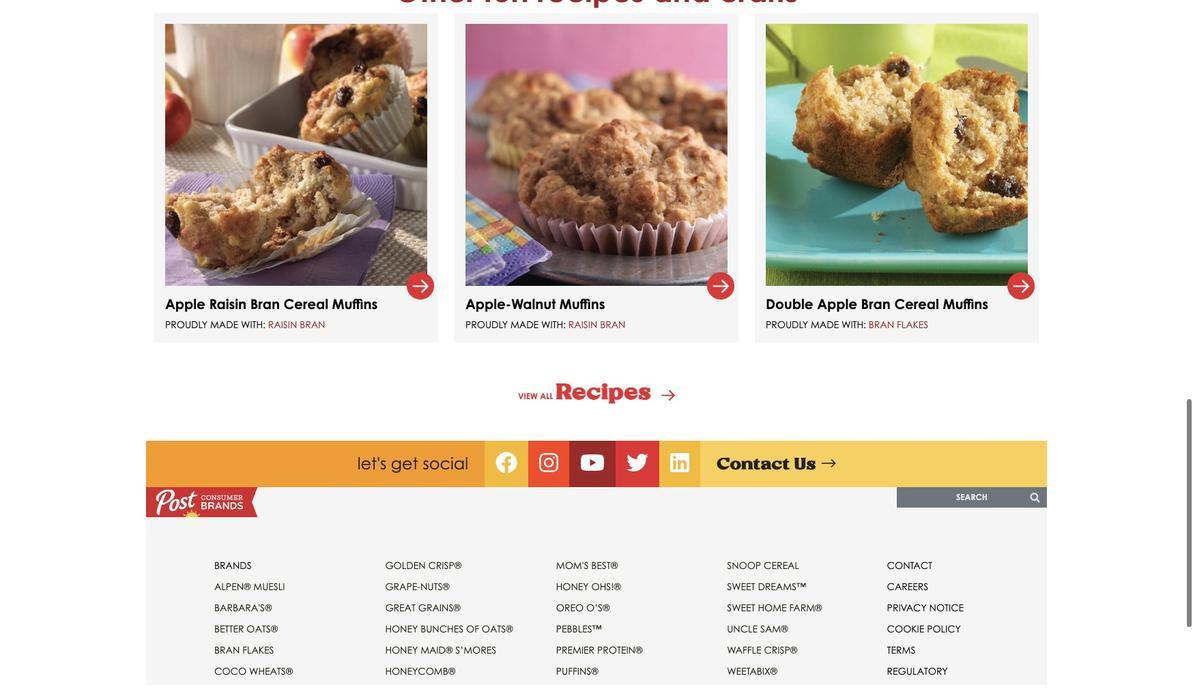 Task type: vqa. For each thing, say whether or not it's contained in the screenshot.
the bottommost O-
no



Task type: describe. For each thing, give the bounding box(es) containing it.
alpen® muesli
[[214, 581, 285, 593]]

contact link
[[888, 560, 933, 572]]

bran inside apple-walnut muffins proudly made with: raisin bran
[[600, 319, 626, 331]]

of
[[466, 624, 479, 635]]

better
[[214, 624, 244, 635]]

waffle
[[727, 645, 762, 656]]

terms link
[[888, 645, 916, 656]]

with: for apple
[[241, 319, 266, 331]]

brands link
[[214, 560, 252, 572]]

view
[[518, 391, 538, 402]]

honey maid® s'mores
[[385, 645, 497, 656]]

us
[[794, 455, 816, 473]]

cookie
[[888, 624, 925, 635]]

regulatory
[[888, 666, 948, 678]]

0 horizontal spatial raisin
[[209, 296, 247, 313]]

golden
[[385, 560, 426, 572]]

ohs!®
[[592, 581, 621, 593]]

privacy notice
[[888, 603, 964, 614]]

alpen®
[[214, 581, 251, 593]]

maid®
[[421, 645, 453, 656]]

honey bunches of oats® link
[[385, 624, 513, 635]]

oreo o's®
[[556, 603, 610, 614]]

with: inside apple-walnut muffins proudly made with: raisin bran
[[542, 319, 566, 331]]

made for apple
[[210, 319, 238, 331]]

o's®
[[587, 603, 610, 614]]

honeycomb®
[[385, 666, 456, 678]]

muesli
[[254, 581, 285, 593]]

pebbles™
[[556, 624, 602, 635]]

puffins® link
[[556, 666, 599, 678]]

social
[[423, 454, 468, 474]]

oreo
[[556, 603, 584, 614]]

made for double
[[811, 319, 839, 331]]

best®
[[592, 560, 618, 572]]

apple-walnut muffins proudly made with: raisin bran
[[466, 296, 626, 331]]

premier protein®
[[556, 645, 643, 656]]

regulatory link
[[888, 666, 948, 678]]

Search text field
[[897, 488, 1048, 508]]

sweet for sweet home farm®
[[727, 603, 756, 614]]

premier
[[556, 645, 595, 656]]

wheats®
[[249, 666, 293, 678]]

cereal for apple
[[895, 296, 940, 313]]

careers link
[[888, 581, 929, 593]]

waffle crisp®
[[727, 645, 798, 656]]

great
[[385, 603, 416, 614]]

mom's
[[556, 560, 589, 572]]

apple-walnut muffins link
[[466, 296, 605, 313]]

sweet for sweet dreams™
[[727, 581, 756, 593]]

grape-nuts® link
[[385, 581, 450, 593]]

apple raisin bran muffins recipe image
[[165, 24, 428, 286]]

great grains®
[[385, 603, 461, 614]]

cereal for raisin
[[284, 296, 328, 313]]

waffle crisp® link
[[727, 645, 798, 656]]

coco wheats®
[[214, 666, 293, 678]]

1 oats® from the left
[[247, 624, 278, 635]]

bran flakes double apple bran cereal muffins recipe image
[[766, 24, 1029, 286]]

snoop cereal link
[[727, 560, 800, 572]]

apple raisin bran cereal muffins proudly made with: raisin bran
[[165, 296, 378, 331]]

privacy
[[888, 603, 927, 614]]

s'mores
[[456, 645, 497, 656]]

raisin bran link for bran
[[268, 319, 325, 331]]

post consumer brands image
[[146, 488, 258, 518]]

apple walnut raisin bran muffins recipe image
[[466, 24, 728, 286]]

dreams™
[[758, 581, 807, 593]]

view all recipes
[[518, 380, 651, 404]]

mom's best® link
[[556, 560, 618, 572]]

apple-
[[466, 296, 512, 313]]

better oats®
[[214, 624, 278, 635]]

post consumer brands link
[[146, 488, 258, 518]]

notice
[[930, 603, 964, 614]]

uncle
[[727, 624, 758, 635]]

let's
[[358, 454, 387, 474]]

home
[[758, 603, 787, 614]]

snoop cereal
[[727, 560, 800, 572]]

muffins inside apple-walnut muffins proudly made with: raisin bran
[[560, 296, 605, 313]]

cookie policy link
[[888, 624, 962, 635]]

grape-nuts®
[[385, 581, 450, 593]]

careers
[[888, 581, 929, 593]]

honey for honey bunches of oats®
[[385, 624, 418, 635]]

farm®
[[790, 603, 823, 614]]



Task type: locate. For each thing, give the bounding box(es) containing it.
contact
[[717, 455, 791, 473], [888, 560, 933, 572]]

1 vertical spatial bran flakes link
[[214, 645, 274, 656]]

0 vertical spatial contact
[[717, 455, 791, 473]]

alpen® muesli link
[[214, 581, 285, 593]]

pebbles™ link
[[556, 624, 602, 635]]

0 horizontal spatial honey
[[385, 624, 418, 635]]

honey ohs!®
[[556, 581, 621, 593]]

snoop
[[727, 560, 762, 572]]

raisin bran link
[[268, 319, 325, 331], [569, 319, 626, 331]]

made down the double
[[811, 319, 839, 331]]

1 apple from the left
[[165, 296, 205, 313]]

barbara's® link
[[214, 603, 272, 614]]

contact us link
[[717, 455, 836, 473]]

1 horizontal spatial contact
[[888, 560, 933, 572]]

crisp®
[[428, 560, 462, 572], [764, 645, 798, 656]]

uncle sam®
[[727, 624, 789, 635]]

1 vertical spatial sweet
[[727, 603, 756, 614]]

cookie policy
[[888, 624, 962, 635]]

apple inside apple raisin bran cereal muffins proudly made with: raisin bran
[[165, 296, 205, 313]]

cereal inside the double apple bran cereal muffins proudly made with: bran flakes
[[895, 296, 940, 313]]

honey down mom's
[[556, 581, 589, 593]]

raisin inside apple-walnut muffins proudly made with: raisin bran
[[569, 319, 598, 331]]

protein®
[[598, 645, 643, 656]]

1 sweet from the top
[[727, 581, 756, 593]]

0 horizontal spatial muffins
[[332, 296, 378, 313]]

bran flakes
[[214, 645, 274, 656]]

crisp® down sam®
[[764, 645, 798, 656]]

1 horizontal spatial honey
[[556, 581, 589, 593]]

contact for contact link
[[888, 560, 933, 572]]

proudly inside apple raisin bran cereal muffins proudly made with: raisin bran
[[165, 319, 208, 331]]

with: inside the double apple bran cereal muffins proudly made with: bran flakes
[[842, 319, 867, 331]]

raisin
[[209, 296, 247, 313], [268, 319, 297, 331], [569, 319, 598, 331]]

contact us
[[717, 455, 816, 473]]

made inside apple-walnut muffins proudly made with: raisin bran
[[511, 319, 539, 331]]

0 vertical spatial crisp®
[[428, 560, 462, 572]]

golden crisp®
[[385, 560, 462, 572]]

1 raisin bran link from the left
[[268, 319, 325, 331]]

sweet down snoop
[[727, 581, 756, 593]]

with: for double
[[842, 319, 867, 331]]

flakes inside the double apple bran cereal muffins proudly made with: bran flakes
[[897, 319, 929, 331]]

muffins for double apple bran cereal muffins
[[943, 296, 989, 313]]

let's get social
[[358, 454, 468, 474]]

1 horizontal spatial apple
[[818, 296, 858, 313]]

mom's best®
[[556, 560, 618, 572]]

0 horizontal spatial cereal
[[284, 296, 328, 313]]

bunches
[[421, 624, 464, 635]]

double apple bran cereal muffins proudly made with: bran flakes
[[766, 296, 989, 331]]

honey up honey
[[385, 624, 418, 635]]

weetabix® link
[[727, 666, 778, 678]]

coco wheats® link
[[214, 666, 293, 678]]

0 vertical spatial flakes
[[897, 319, 929, 331]]

honey for honey ohs!®
[[556, 581, 589, 593]]

bran
[[250, 296, 280, 313], [862, 296, 891, 313], [300, 319, 325, 331], [600, 319, 626, 331], [869, 319, 895, 331], [214, 645, 240, 656]]

puffins®
[[556, 666, 599, 678]]

0 vertical spatial bran flakes link
[[869, 319, 929, 331]]

raisin bran link for muffins
[[569, 319, 626, 331]]

made inside apple raisin bran cereal muffins proudly made with: raisin bran
[[210, 319, 238, 331]]

3 proudly from the left
[[766, 319, 809, 331]]

sweet up uncle
[[727, 603, 756, 614]]

proudly inside the double apple bran cereal muffins proudly made with: bran flakes
[[766, 319, 809, 331]]

sweet dreams™
[[727, 581, 807, 593]]

proudly for double
[[766, 319, 809, 331]]

cereal inside apple raisin bran cereal muffins proudly made with: raisin bran
[[284, 296, 328, 313]]

1 horizontal spatial crisp®
[[764, 645, 798, 656]]

2 proudly from the left
[[466, 319, 508, 331]]

2 apple from the left
[[818, 296, 858, 313]]

barbara's®
[[214, 603, 272, 614]]

1 horizontal spatial made
[[511, 319, 539, 331]]

flakes up coco wheats®
[[243, 645, 274, 656]]

grape-
[[385, 581, 421, 593]]

with: down the double apple bran cereal muffins link
[[842, 319, 867, 331]]

2 horizontal spatial cereal
[[895, 296, 940, 313]]

recipes
[[556, 380, 651, 404]]

with: down apple-walnut muffins 'link'
[[542, 319, 566, 331]]

made down the apple raisin bran cereal muffins link
[[210, 319, 238, 331]]

2 horizontal spatial raisin
[[569, 319, 598, 331]]

uncle sam® link
[[727, 624, 789, 635]]

oats® right of
[[482, 624, 513, 635]]

sam®
[[761, 624, 789, 635]]

1 vertical spatial crisp®
[[764, 645, 798, 656]]

all
[[540, 391, 554, 402]]

proudly for apple
[[165, 319, 208, 331]]

honey ohs!® link
[[556, 581, 621, 593]]

2 made from the left
[[511, 319, 539, 331]]

cereal
[[284, 296, 328, 313], [895, 296, 940, 313], [764, 560, 800, 572]]

sweet dreams™ link
[[727, 581, 807, 593]]

bran flakes link down the double apple bran cereal muffins link
[[869, 319, 929, 331]]

muffins for apple raisin bran cereal muffins
[[332, 296, 378, 313]]

policy
[[928, 624, 962, 635]]

crisp® for waffle crisp®
[[764, 645, 798, 656]]

brands
[[214, 560, 252, 572]]

linkedin image
[[671, 456, 690, 473]]

golden crisp® link
[[385, 560, 462, 572]]

contact left us
[[717, 455, 791, 473]]

great grains® link
[[385, 603, 461, 614]]

2 horizontal spatial proudly
[[766, 319, 809, 331]]

2 horizontal spatial made
[[811, 319, 839, 331]]

2 oats® from the left
[[482, 624, 513, 635]]

0 horizontal spatial flakes
[[243, 645, 274, 656]]

oats®
[[247, 624, 278, 635], [482, 624, 513, 635]]

made down walnut in the top of the page
[[511, 319, 539, 331]]

1 with: from the left
[[241, 319, 266, 331]]

coco
[[214, 666, 247, 678]]

privacy notice link
[[888, 603, 964, 614]]

3 with: from the left
[[842, 319, 867, 331]]

proudly inside apple-walnut muffins proudly made with: raisin bran
[[466, 319, 508, 331]]

apple raisin bran cereal muffins link
[[165, 296, 378, 313]]

sweet home farm®
[[727, 603, 823, 614]]

1 horizontal spatial oats®
[[482, 624, 513, 635]]

nuts®
[[421, 581, 450, 593]]

flakes down the double apple bran cereal muffins link
[[897, 319, 929, 331]]

0 horizontal spatial with:
[[241, 319, 266, 331]]

0 horizontal spatial raisin bran link
[[268, 319, 325, 331]]

1 horizontal spatial with:
[[542, 319, 566, 331]]

made inside the double apple bran cereal muffins proudly made with: bran flakes
[[811, 319, 839, 331]]

2 raisin bran link from the left
[[569, 319, 626, 331]]

instagram image
[[539, 456, 559, 473]]

0 vertical spatial honey
[[556, 581, 589, 593]]

1 horizontal spatial cereal
[[764, 560, 800, 572]]

bran flakes link down better oats®
[[214, 645, 274, 656]]

0 horizontal spatial crisp®
[[428, 560, 462, 572]]

sweet home farm® link
[[727, 603, 823, 614]]

2 horizontal spatial with:
[[842, 319, 867, 331]]

raisin bran link down apple-walnut muffins 'link'
[[569, 319, 626, 331]]

weetabix®
[[727, 666, 778, 678]]

3 made from the left
[[811, 319, 839, 331]]

bran flakes link
[[869, 319, 929, 331], [214, 645, 274, 656]]

muffins
[[332, 296, 378, 313], [560, 296, 605, 313], [943, 296, 989, 313]]

0 horizontal spatial apple
[[165, 296, 205, 313]]

0 vertical spatial sweet
[[727, 581, 756, 593]]

with:
[[241, 319, 266, 331], [542, 319, 566, 331], [842, 319, 867, 331]]

proudly
[[165, 319, 208, 331], [466, 319, 508, 331], [766, 319, 809, 331]]

2 horizontal spatial muffins
[[943, 296, 989, 313]]

1 proudly from the left
[[165, 319, 208, 331]]

1 horizontal spatial flakes
[[897, 319, 929, 331]]

1 horizontal spatial muffins
[[560, 296, 605, 313]]

crisp® for golden crisp®
[[428, 560, 462, 572]]

0 horizontal spatial bran flakes link
[[214, 645, 274, 656]]

double apple bran cereal muffins link
[[766, 296, 989, 313]]

1 muffins from the left
[[332, 296, 378, 313]]

0 horizontal spatial proudly
[[165, 319, 208, 331]]

double
[[766, 296, 814, 313]]

walnut
[[512, 296, 556, 313]]

premier protein® link
[[556, 645, 643, 656]]

oats® up bran flakes
[[247, 624, 278, 635]]

1 vertical spatial honey
[[385, 624, 418, 635]]

with: down the apple raisin bran cereal muffins link
[[241, 319, 266, 331]]

0 horizontal spatial oats®
[[247, 624, 278, 635]]

2 with: from the left
[[542, 319, 566, 331]]

terms
[[888, 645, 916, 656]]

1 horizontal spatial raisin bran link
[[569, 319, 626, 331]]

1 horizontal spatial proudly
[[466, 319, 508, 331]]

honey
[[385, 645, 418, 656]]

grains®
[[419, 603, 461, 614]]

0 horizontal spatial contact
[[717, 455, 791, 473]]

muffins inside the double apple bran cereal muffins proudly made with: bran flakes
[[943, 296, 989, 313]]

with: inside apple raisin bran cereal muffins proudly made with: raisin bran
[[241, 319, 266, 331]]

contact up careers
[[888, 560, 933, 572]]

1 horizontal spatial raisin
[[268, 319, 297, 331]]

1 vertical spatial contact
[[888, 560, 933, 572]]

long arrow right image
[[822, 456, 836, 473]]

3 muffins from the left
[[943, 296, 989, 313]]

1 made from the left
[[210, 319, 238, 331]]

1 vertical spatial flakes
[[243, 645, 274, 656]]

apple inside the double apple bran cereal muffins proudly made with: bran flakes
[[818, 296, 858, 313]]

contact for contact us
[[717, 455, 791, 473]]

muffins inside apple raisin bran cereal muffins proudly made with: raisin bran
[[332, 296, 378, 313]]

0 horizontal spatial made
[[210, 319, 238, 331]]

honeycomb® link
[[385, 666, 456, 678]]

1 horizontal spatial bran flakes link
[[869, 319, 929, 331]]

better oats® link
[[214, 624, 278, 635]]

crisp® up the nuts®
[[428, 560, 462, 572]]

raisin bran link down the apple raisin bran cereal muffins link
[[268, 319, 325, 331]]

2 muffins from the left
[[560, 296, 605, 313]]

2 sweet from the top
[[727, 603, 756, 614]]



